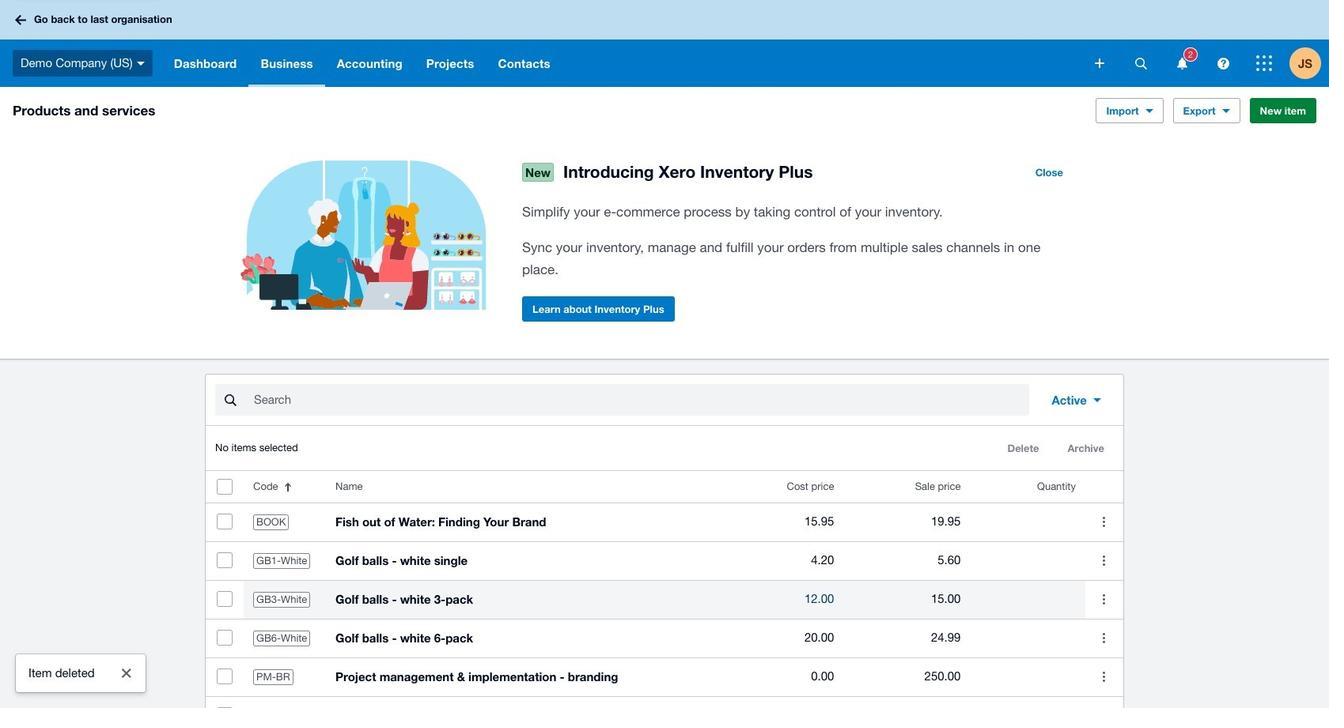 Task type: describe. For each thing, give the bounding box(es) containing it.
3 actions image from the top
[[1089, 700, 1120, 709]]

Search search field
[[252, 385, 1030, 415]]

3 actions image from the top
[[1089, 661, 1120, 693]]



Task type: locate. For each thing, give the bounding box(es) containing it.
banner
[[0, 0, 1329, 87]]

2 vertical spatial actions image
[[1089, 661, 1120, 693]]

0 vertical spatial actions image
[[1089, 545, 1120, 577]]

svg image
[[1257, 55, 1272, 71], [1135, 57, 1147, 69], [1177, 57, 1187, 69], [1217, 57, 1229, 69], [1095, 59, 1105, 68], [137, 62, 145, 65]]

2 vertical spatial actions image
[[1089, 700, 1120, 709]]

2 actions image from the top
[[1089, 623, 1120, 654]]

actions image
[[1089, 506, 1120, 538], [1089, 623, 1120, 654], [1089, 700, 1120, 709]]

1 vertical spatial actions image
[[1089, 584, 1120, 616]]

actions image
[[1089, 545, 1120, 577], [1089, 584, 1120, 616], [1089, 661, 1120, 693]]

svg image
[[15, 15, 26, 25]]

1 actions image from the top
[[1089, 506, 1120, 538]]

introducing xero inventory plus image
[[206, 160, 522, 334]]

1 actions image from the top
[[1089, 545, 1120, 577]]

list of items with cost price, sale price and quantity element
[[206, 472, 1124, 709]]

2 actions image from the top
[[1089, 584, 1120, 616]]

1 vertical spatial actions image
[[1089, 623, 1120, 654]]

status
[[16, 655, 145, 693]]

0 vertical spatial actions image
[[1089, 506, 1120, 538]]

dismiss image
[[110, 658, 142, 690]]



Task type: vqa. For each thing, say whether or not it's contained in the screenshot.
Actions icon to the bottom
yes



